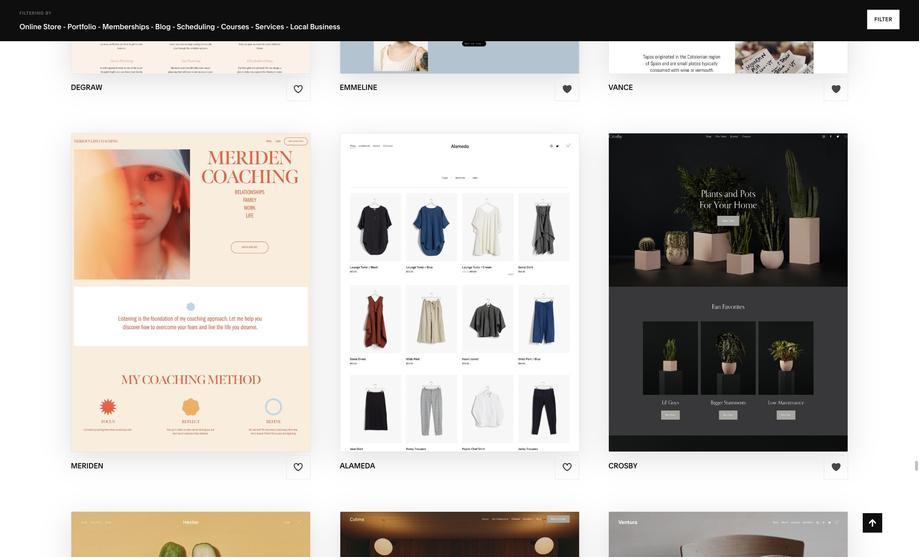 Task type: vqa. For each thing, say whether or not it's contained in the screenshot.
How It Works link
no



Task type: describe. For each thing, give the bounding box(es) containing it.
filtering by
[[20, 11, 52, 16]]

2 vertical spatial alameda
[[340, 461, 375, 470]]

store
[[43, 22, 61, 31]]

local
[[290, 22, 309, 31]]

preview alameda link
[[417, 286, 502, 310]]

degraw image
[[71, 0, 310, 74]]

preview meriden link
[[150, 286, 231, 310]]

5 - from the left
[[217, 22, 219, 31]]

start with meriden button
[[139, 268, 242, 293]]

scheduling
[[177, 22, 215, 31]]

1 - from the left
[[63, 22, 66, 31]]

online
[[20, 22, 42, 31]]

by
[[45, 11, 52, 16]]

with for alameda
[[435, 275, 458, 285]]

start with meriden
[[139, 275, 233, 285]]

7 - from the left
[[286, 22, 289, 31]]

alameda image
[[340, 134, 579, 452]]

blog
[[155, 22, 171, 31]]

memberships
[[102, 22, 149, 31]]

start with crosby
[[679, 275, 769, 285]]

with for meriden
[[168, 275, 191, 285]]

preview crosby
[[690, 293, 767, 303]]

vance image
[[609, 0, 848, 74]]

3 - from the left
[[151, 22, 154, 31]]

crosby inside 'button'
[[733, 275, 769, 285]]

preview for preview crosby
[[690, 293, 729, 303]]

meriden inside button
[[193, 275, 233, 285]]

remove crosby from your favorites list image
[[831, 462, 841, 472]]

emmeline image
[[340, 0, 579, 74]]

crosby image
[[609, 134, 848, 452]]

remove emmeline from your favorites list image
[[562, 84, 572, 94]]

preview for preview alameda
[[417, 293, 456, 303]]

start with crosby button
[[679, 268, 778, 293]]

filtering
[[20, 11, 44, 16]]

filter button
[[868, 10, 900, 29]]

start with alameda
[[406, 275, 504, 285]]



Task type: locate. For each thing, give the bounding box(es) containing it.
2 preview from the left
[[417, 293, 456, 303]]

preview down start with alameda
[[417, 293, 456, 303]]

with
[[168, 275, 191, 285], [435, 275, 458, 285], [708, 275, 731, 285]]

- left "courses" on the left top of the page
[[217, 22, 219, 31]]

with up preview alameda
[[435, 275, 458, 285]]

start with alameda button
[[406, 268, 513, 293]]

preview inside 'link'
[[417, 293, 456, 303]]

meriden image
[[71, 134, 310, 452]]

- left blog
[[151, 22, 154, 31]]

- right blog
[[172, 22, 175, 31]]

- left local
[[286, 22, 289, 31]]

alameda inside start with alameda button
[[460, 275, 504, 285]]

add degraw to your favorites list image
[[294, 84, 303, 94]]

1 start from the left
[[139, 275, 166, 285]]

1 horizontal spatial start
[[406, 275, 433, 285]]

start
[[139, 275, 166, 285], [406, 275, 433, 285], [679, 275, 706, 285]]

1 horizontal spatial with
[[435, 275, 458, 285]]

2 with from the left
[[435, 275, 458, 285]]

filter
[[875, 16, 893, 23]]

degraw
[[71, 83, 102, 92]]

vance
[[609, 83, 633, 92]]

0 vertical spatial crosby
[[733, 275, 769, 285]]

2 horizontal spatial with
[[708, 275, 731, 285]]

2 horizontal spatial start
[[679, 275, 706, 285]]

6 - from the left
[[251, 22, 254, 31]]

3 with from the left
[[708, 275, 731, 285]]

hester image
[[71, 512, 310, 557]]

remove vance from your favorites list image
[[831, 84, 841, 94]]

preview alameda
[[417, 293, 502, 303]]

meriden
[[193, 275, 233, 285], [191, 293, 231, 303], [71, 461, 103, 470]]

back to top image
[[868, 518, 878, 528]]

1 vertical spatial alameda
[[458, 293, 502, 303]]

preview down start with meriden
[[150, 293, 189, 303]]

business
[[310, 22, 340, 31]]

1 preview from the left
[[150, 293, 189, 303]]

0 horizontal spatial start
[[139, 275, 166, 285]]

3 start from the left
[[679, 275, 706, 285]]

emmeline
[[340, 83, 377, 92]]

start up preview alameda
[[406, 275, 433, 285]]

3 preview from the left
[[690, 293, 729, 303]]

0 vertical spatial meriden
[[193, 275, 233, 285]]

start up preview meriden
[[139, 275, 166, 285]]

services
[[255, 22, 284, 31]]

crosby
[[733, 275, 769, 285], [731, 293, 767, 303], [609, 461, 638, 470]]

add meriden to your favorites list image
[[294, 462, 303, 472]]

2 start from the left
[[406, 275, 433, 285]]

portfolio
[[68, 22, 96, 31]]

preview crosby link
[[690, 286, 767, 310]]

ventura image
[[609, 512, 848, 557]]

alameda
[[460, 275, 504, 285], [458, 293, 502, 303], [340, 461, 375, 470]]

1 vertical spatial meriden
[[191, 293, 231, 303]]

2 horizontal spatial preview
[[690, 293, 729, 303]]

-
[[63, 22, 66, 31], [98, 22, 101, 31], [151, 22, 154, 31], [172, 22, 175, 31], [217, 22, 219, 31], [251, 22, 254, 31], [286, 22, 289, 31]]

1 with from the left
[[168, 275, 191, 285]]

preview for preview meriden
[[150, 293, 189, 303]]

2 vertical spatial meriden
[[71, 461, 103, 470]]

1 vertical spatial crosby
[[731, 293, 767, 303]]

0 horizontal spatial with
[[168, 275, 191, 285]]

online store - portfolio - memberships - blog - scheduling - courses - services - local business
[[20, 22, 340, 31]]

start for preview meriden
[[139, 275, 166, 285]]

preview
[[150, 293, 189, 303], [417, 293, 456, 303], [690, 293, 729, 303]]

courses
[[221, 22, 249, 31]]

with for crosby
[[708, 275, 731, 285]]

with up preview crosby
[[708, 275, 731, 285]]

0 vertical spatial alameda
[[460, 275, 504, 285]]

with inside 'button'
[[708, 275, 731, 285]]

add alameda to your favorites list image
[[562, 462, 572, 472]]

with up preview meriden
[[168, 275, 191, 285]]

colima image
[[340, 512, 579, 557]]

1 horizontal spatial preview
[[417, 293, 456, 303]]

2 - from the left
[[98, 22, 101, 31]]

start inside 'button'
[[679, 275, 706, 285]]

alameda inside preview alameda 'link'
[[458, 293, 502, 303]]

4 - from the left
[[172, 22, 175, 31]]

start up preview crosby
[[679, 275, 706, 285]]

preview meriden
[[150, 293, 231, 303]]

0 horizontal spatial preview
[[150, 293, 189, 303]]

2 vertical spatial crosby
[[609, 461, 638, 470]]

- right portfolio
[[98, 22, 101, 31]]

start for preview crosby
[[679, 275, 706, 285]]

- right "courses" on the left top of the page
[[251, 22, 254, 31]]

start for preview alameda
[[406, 275, 433, 285]]

preview down start with crosby
[[690, 293, 729, 303]]

- right store
[[63, 22, 66, 31]]



